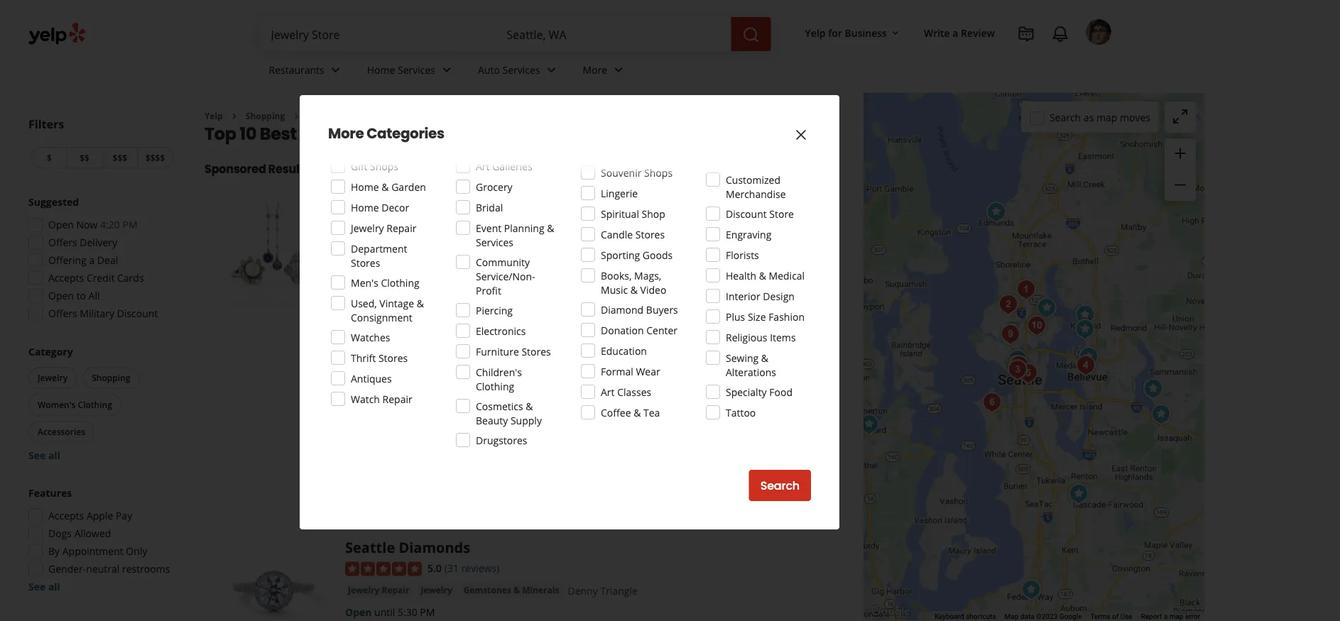 Task type: locate. For each thing, give the bounding box(es) containing it.
terms
[[1091, 613, 1111, 621]]

sayuri celestial gems image
[[1140, 375, 1168, 404]]

use
[[1121, 613, 1133, 621]]

repair up open until 5:30 pm in the bottom of the page
[[382, 585, 410, 596]]

0 vertical spatial home
[[367, 63, 395, 76]]

results
[[268, 161, 310, 177]]

yelp left 10
[[205, 110, 223, 122]]

24 chevron down v2 image left the "auto"
[[438, 61, 456, 78]]

2 joseph jewelry image from the left
[[1072, 352, 1101, 380]]

1 vertical spatial see all button
[[28, 581, 60, 594]]

jewelry repair down home decor
[[351, 221, 417, 235]]

tea
[[644, 406, 660, 420]]

24 chevron down v2 image right 24 chevron down v2 image at the left top
[[611, 61, 628, 78]]

gender-neutral restrooms
[[48, 563, 170, 576]]

0 vertical spatial accepts
[[48, 271, 84, 285]]

a left quote
[[761, 480, 768, 496]]

1 horizontal spatial discount
[[726, 207, 767, 221]]

&
[[389, 139, 397, 152], [382, 180, 389, 194], [547, 221, 555, 235], [759, 269, 767, 282], [631, 283, 638, 297], [417, 297, 424, 310], [413, 310, 420, 324], [617, 310, 624, 324], [762, 351, 769, 365], [526, 400, 533, 413], [634, 406, 641, 420], [514, 585, 520, 596]]

& left the gifts
[[389, 139, 397, 152]]

reviews) for diamonds
[[462, 562, 500, 575]]

deal
[[97, 254, 118, 267]]

more right 24 chevron down v2 image at the left top
[[583, 63, 608, 76]]

& inside books, mags, music & video
[[631, 283, 638, 297]]

earth haven metaphysics image
[[1033, 294, 1062, 323]]

0 horizontal spatial jewelry button
[[28, 368, 77, 389]]

garden
[[392, 180, 426, 194]]

0 vertical spatial see
[[733, 401, 750, 415]]

terms of use link
[[1091, 613, 1133, 621]]

0 vertical spatial shopping
[[246, 110, 285, 122]]

reviews)
[[462, 224, 500, 238], [462, 562, 500, 575]]

gia
[[408, 324, 424, 338]]

& inside sewing & alterations
[[762, 351, 769, 365]]

1 joseph jewelry image from the left
[[1004, 352, 1032, 380]]

10
[[240, 122, 257, 146]]

jewelry repair button down 5 star rating image
[[345, 584, 412, 598]]

clothing up vintage
[[381, 276, 420, 290]]

24 chevron down v2 image inside restaurants link
[[327, 61, 344, 78]]

brilliant earth image
[[1023, 312, 1052, 340], [1023, 312, 1052, 340]]

terms of use
[[1091, 613, 1133, 621]]

0 horizontal spatial map
[[1097, 111, 1118, 124]]

reviews) down bridal
[[462, 224, 500, 238]]

jewelry repair button down 4.8 star rating image
[[345, 246, 412, 260]]

jewelry repair down 5 star rating image
[[348, 585, 410, 596]]

pm for seattle
[[420, 606, 435, 619]]

coffee & tea
[[601, 406, 660, 420]]

$$ button
[[67, 147, 102, 169]]

2 see all button from the top
[[28, 581, 60, 594]]

jewelers
[[494, 201, 554, 220]]

0 horizontal spatial art
[[476, 160, 490, 173]]

more for more categories
[[328, 124, 364, 144]]

3 24 chevron down v2 image from the left
[[611, 61, 628, 78]]

decades
[[690, 324, 729, 338]]

0 vertical spatial offers
[[48, 236, 77, 249]]

shops
[[370, 160, 399, 173], [645, 166, 673, 179]]

until left 6:00
[[375, 268, 395, 282]]

a inside group
[[89, 254, 95, 267]]

more categories dialog
[[0, 0, 1341, 622]]

1 horizontal spatial art
[[601, 385, 615, 399]]

2 all from the top
[[48, 581, 60, 594]]

backed
[[704, 310, 737, 324]]

jewelry up gift
[[300, 122, 367, 146]]

stores inside department stores
[[351, 256, 380, 270]]

federal way custom jewelers link
[[345, 201, 554, 220]]

0 vertical spatial yelp
[[806, 26, 826, 39]]

stórica studio image
[[1004, 356, 1032, 384]]

offers down open to all
[[48, 307, 77, 320]]

2 vertical spatial clothing
[[78, 399, 112, 411]]

2 vertical spatial pm
[[420, 606, 435, 619]]

formal
[[601, 365, 634, 378]]

1 vertical spatial until
[[375, 606, 395, 619]]

more inside business categories "element"
[[583, 63, 608, 76]]

2 horizontal spatial 24 chevron down v2 image
[[611, 61, 628, 78]]

1 reviews) from the top
[[462, 224, 500, 238]]

search for search
[[761, 478, 800, 494]]

0 horizontal spatial yelp
[[205, 110, 223, 122]]

close image
[[793, 127, 810, 144]]

& right planning
[[547, 221, 555, 235]]

$$$
[[113, 152, 127, 164]]

0 vertical spatial jewelry repair
[[351, 221, 417, 235]]

minerals
[[522, 585, 560, 596]]

stores down department
[[351, 256, 380, 270]]

1 vertical spatial see all
[[28, 581, 60, 594]]

candle
[[601, 228, 633, 241]]

0 vertical spatial more
[[583, 63, 608, 76]]

jewelry button down category
[[28, 368, 77, 389]]

see all down accessories button
[[28, 449, 60, 463]]

1 vertical spatial art
[[601, 385, 615, 399]]

1 horizontal spatial 16 chevron right v2 image
[[291, 111, 302, 122]]

pm right 5:30
[[420, 606, 435, 619]]

a right write
[[953, 26, 959, 39]]

0 vertical spatial reviews)
[[462, 224, 500, 238]]

clothing inside children's clothing
[[476, 380, 515, 393]]

see all button for features
[[28, 581, 60, 594]]

2 vertical spatial offers
[[48, 307, 77, 320]]

open left 5:30
[[345, 606, 372, 619]]

0 horizontal spatial 24 chevron down v2 image
[[327, 61, 344, 78]]

2 vertical spatial see
[[28, 581, 46, 594]]

16 chevron right v2 image right shopping link
[[291, 111, 302, 122]]

1 vertical spatial seattle diamonds image
[[222, 538, 328, 622]]

services up top 10 best jewelry store near seattle, washington
[[398, 63, 436, 76]]

open up '16 offers custom solutions v2' image
[[345, 268, 372, 282]]

reviews) inside '(31 reviews)' link
[[462, 562, 500, 575]]

restaurants
[[269, 63, 325, 76]]

1 horizontal spatial store
[[770, 207, 794, 221]]

ring
[[473, 310, 491, 324]]

search right request
[[761, 478, 800, 494]]

art for art classes
[[601, 385, 615, 399]]

offers military discount
[[48, 307, 158, 320]]

shops for souvenir shops
[[645, 166, 673, 179]]

affordable
[[422, 310, 471, 324]]

1 jewelry repair link from the top
[[345, 246, 412, 260]]

1 horizontal spatial shops
[[645, 166, 673, 179]]

open for open to all
[[48, 289, 74, 303]]

(78 reviews)
[[445, 224, 500, 238]]

a right the by
[[753, 310, 759, 324]]

merchandise
[[726, 187, 786, 201]]

more up gift
[[328, 124, 364, 144]]

a left deal
[[89, 254, 95, 267]]

clothing for women's clothing
[[78, 399, 112, 411]]

offers up "top-
[[360, 288, 388, 302]]

2 see all from the top
[[28, 581, 60, 594]]

1 vertical spatial jewelry repair button
[[345, 584, 412, 598]]

trained
[[427, 324, 460, 338]]

women's clothing button
[[28, 395, 121, 416]]

specialty
[[726, 385, 767, 399]]

clothing down children's
[[476, 380, 515, 393]]

1 vertical spatial see
[[28, 449, 46, 463]]

1 vertical spatial yelp
[[205, 110, 223, 122]]

16 chevron right v2 image
[[229, 111, 240, 122], [291, 111, 302, 122]]

1 vertical spatial accepts
[[48, 509, 84, 523]]

reviews) up gemstones on the bottom left of page
[[462, 562, 500, 575]]

all down gender-
[[48, 581, 60, 594]]

jewelry repair link down 4.8 star rating image
[[345, 246, 412, 260]]

24 chevron down v2 image for more
[[611, 61, 628, 78]]

spiritual
[[601, 207, 639, 221]]

1 vertical spatial jewelry repair
[[348, 247, 410, 259]]

joseph jewelry image
[[1004, 352, 1032, 380], [1072, 352, 1101, 380]]

a for write
[[953, 26, 959, 39]]

clothing down shopping button
[[78, 399, 112, 411]]

0 vertical spatial jewelry repair button
[[345, 246, 412, 260]]

food
[[770, 385, 793, 399]]

see all button down gender-
[[28, 581, 60, 594]]

0 horizontal spatial discount
[[117, 307, 158, 320]]

music
[[601, 283, 628, 297]]

clothing inside "women's clothing" button
[[78, 399, 112, 411]]

0 horizontal spatial store
[[370, 122, 415, 146]]

1 vertical spatial reviews)
[[462, 562, 500, 575]]

1 vertical spatial store
[[770, 207, 794, 221]]

2 24 chevron down v2 image from the left
[[438, 61, 456, 78]]

more inside dialog
[[328, 124, 364, 144]]

1 jewelry repair button from the top
[[345, 246, 412, 260]]

for
[[829, 26, 843, 39]]

seattle diamonds image inside map region
[[1004, 346, 1032, 374]]

2 vertical spatial home
[[351, 201, 379, 214]]

0 vertical spatial seattle diamonds image
[[1004, 346, 1032, 374]]

& up supply
[[526, 400, 533, 413]]

clothing for men's clothing
[[381, 276, 420, 290]]

error
[[1186, 613, 1201, 621]]

0 vertical spatial all
[[48, 449, 60, 463]]

0 vertical spatial search
[[1050, 111, 1082, 124]]

1 horizontal spatial map
[[1170, 613, 1184, 621]]

offers
[[48, 236, 77, 249], [360, 288, 388, 302], [48, 307, 77, 320]]

open for open until 6:00 pm
[[345, 268, 372, 282]]

yelp inside yelp for business button
[[806, 26, 826, 39]]

0 horizontal spatial shopping
[[92, 372, 130, 384]]

near
[[418, 122, 459, 146]]

1 horizontal spatial yelp
[[806, 26, 826, 39]]

community
[[476, 255, 530, 269]]

0 horizontal spatial shops
[[370, 160, 399, 173]]

search button
[[749, 470, 811, 502]]

one
[[761, 310, 779, 324]]

jewelry button down 5.0
[[418, 584, 455, 598]]

user actions element
[[794, 18, 1132, 105]]

open
[[48, 218, 74, 232], [345, 268, 372, 282], [48, 289, 74, 303], [345, 606, 372, 619]]

federal way custom jewelers image
[[222, 201, 328, 307]]

1 vertical spatial search
[[761, 478, 800, 494]]

exclusively brilliant image
[[856, 411, 884, 439]]

0 vertical spatial until
[[375, 268, 395, 282]]

a for report
[[1164, 613, 1168, 621]]

0 vertical spatial jewelry button
[[28, 368, 77, 389]]

health & medical
[[726, 269, 805, 282]]

1 horizontal spatial more
[[583, 63, 608, 76]]

offers for offers delivery
[[48, 236, 77, 249]]

see for category
[[28, 449, 46, 463]]

jewelry down category
[[38, 372, 68, 384]]

search image
[[743, 26, 760, 43]]

& right vintage
[[417, 297, 424, 310]]

0 vertical spatial clothing
[[381, 276, 420, 290]]

1 vertical spatial jewelry repair link
[[345, 584, 412, 598]]

1 horizontal spatial joseph jewelry image
[[1072, 352, 1101, 380]]

1 vertical spatial more
[[328, 124, 364, 144]]

home left decor
[[351, 201, 379, 214]]

offers up 'offering'
[[48, 236, 77, 249]]

accepts down 'offering'
[[48, 271, 84, 285]]

search inside button
[[761, 478, 800, 494]]

group containing suggested
[[24, 195, 176, 325]]

stores for department stores
[[351, 256, 380, 270]]

1 24 chevron down v2 image from the left
[[327, 61, 344, 78]]

1 vertical spatial offers
[[360, 288, 388, 302]]

crane jewelers image
[[1005, 352, 1034, 380]]

with
[[668, 324, 688, 338]]

jewelry repair link down 5 star rating image
[[345, 584, 412, 598]]

stores down and
[[522, 345, 551, 358]]

home down gift
[[351, 180, 379, 194]]

0 horizontal spatial 16 chevron right v2 image
[[229, 111, 240, 122]]

art up "grocery" at the left
[[476, 160, 490, 173]]

1 vertical spatial shopping
[[92, 372, 130, 384]]

2 horizontal spatial clothing
[[476, 380, 515, 393]]

jewelry inside more categories dialog
[[351, 221, 384, 235]]

open down suggested at the top left of the page
[[48, 218, 74, 232]]

workmanship guaranteed
[[521, 288, 642, 302]]

0 vertical spatial map
[[1097, 111, 1118, 124]]

shops down flowers & gifts
[[370, 160, 399, 173]]

& left minerals on the left bottom of the page
[[514, 585, 520, 596]]

services inside auto services link
[[503, 63, 540, 76]]

j. rankin jewelers image
[[983, 198, 1011, 227]]

department stores
[[351, 242, 408, 270]]

marlow's fine jewelry image
[[1148, 401, 1176, 429]]

all down accessories button
[[48, 449, 60, 463]]

jewelry down 5 star rating image
[[348, 585, 380, 596]]

24 chevron down v2 image right restaurants
[[327, 61, 344, 78]]

discount down cards
[[117, 307, 158, 320]]

jewelry repair button
[[345, 246, 412, 260], [345, 584, 412, 598]]

& inside button
[[514, 585, 520, 596]]

home inside business categories "element"
[[367, 63, 395, 76]]

accepts up the "dogs"
[[48, 509, 84, 523]]

kim-ngoc jewelry image
[[1015, 360, 1043, 388]]

department
[[351, 242, 408, 255]]

shopping up "women's clothing"
[[92, 372, 130, 384]]

see all for category
[[28, 449, 60, 463]]

a inside button
[[761, 480, 768, 496]]

services inside the home services link
[[398, 63, 436, 76]]

until left 5:30
[[375, 606, 395, 619]]

medical
[[769, 269, 805, 282]]

lake street diamond company image
[[1072, 301, 1100, 330]]

delivery
[[80, 236, 117, 249]]

seattle diamonds image
[[1004, 346, 1032, 374], [222, 538, 328, 622]]

4.8 star rating image
[[345, 225, 422, 239]]

jewelry repair down 4.8 star rating image
[[348, 247, 410, 259]]

1 horizontal spatial clothing
[[381, 276, 420, 290]]

& left tea at the left bottom of page
[[634, 406, 641, 420]]

0 horizontal spatial joseph jewelry image
[[1004, 352, 1032, 380]]

0 horizontal spatial search
[[761, 478, 800, 494]]

more for more
[[583, 63, 608, 76]]

event planning & services
[[476, 221, 555, 249]]

pm right 6:00
[[420, 268, 435, 282]]

& up home decor
[[382, 180, 389, 194]]

a for offering
[[89, 254, 95, 267]]

1 accepts from the top
[[48, 271, 84, 285]]

auto services link
[[467, 51, 572, 92]]

& left video
[[631, 283, 638, 297]]

vintage
[[380, 297, 414, 310]]

a right report
[[1164, 613, 1168, 621]]

(78 reviews) link
[[445, 223, 500, 238]]

1 see all button from the top
[[28, 449, 60, 463]]

children's clothing
[[476, 366, 522, 393]]

1 vertical spatial all
[[48, 581, 60, 594]]

1 vertical spatial map
[[1170, 613, 1184, 621]]

services left 24 chevron down v2 image at the left top
[[503, 63, 540, 76]]

offers for offers customized solutions
[[360, 288, 388, 302]]

1 horizontal spatial jewelry button
[[418, 584, 455, 598]]

souvenir shops
[[601, 166, 673, 179]]

0 horizontal spatial more
[[328, 124, 364, 144]]

discount inside more categories dialog
[[726, 207, 767, 221]]

1 horizontal spatial seattle diamonds image
[[1004, 346, 1032, 374]]

interior design
[[726, 290, 795, 303]]

1 see all from the top
[[28, 449, 60, 463]]

& up alterations
[[762, 351, 769, 365]]

reviews) inside (78 reviews) link
[[462, 224, 500, 238]]

guaranteed
[[588, 288, 642, 302]]

0 vertical spatial see all button
[[28, 449, 60, 463]]

& inside used, vintage & consignment
[[417, 297, 424, 310]]

2 reviews) from the top
[[462, 562, 500, 575]]

store inside more categories dialog
[[770, 207, 794, 221]]

1 vertical spatial home
[[351, 180, 379, 194]]

services
[[398, 63, 436, 76], [503, 63, 540, 76], [476, 236, 514, 249]]

customized
[[726, 173, 781, 187]]

reviews) for way
[[462, 224, 500, 238]]

16 chevron right v2 image right "yelp" link
[[229, 111, 240, 122]]

stores down "shop"
[[636, 228, 665, 241]]

1 vertical spatial pm
[[420, 268, 435, 282]]

baraka gems image
[[995, 291, 1023, 319]]

2 until from the top
[[375, 606, 395, 619]]

t anthony jewelers image
[[1072, 315, 1100, 344]]

shops right souvenir
[[645, 166, 673, 179]]

pay
[[116, 509, 132, 523]]

service/non-
[[476, 270, 535, 283]]

seattle diamonds link
[[345, 538, 471, 558]]

services down event
[[476, 236, 514, 249]]

report a map error
[[1142, 613, 1201, 621]]

auto services
[[478, 63, 540, 76]]

see all button
[[28, 449, 60, 463], [28, 581, 60, 594]]

0 vertical spatial discount
[[726, 207, 767, 221]]

2 accepts from the top
[[48, 509, 84, 523]]

art up coffee
[[601, 385, 615, 399]]

galleries
[[493, 160, 533, 173]]

stores down 'warranty.'
[[379, 351, 408, 365]]

souvenir
[[601, 166, 642, 179]]

services inside event planning & services
[[476, 236, 514, 249]]

group containing features
[[24, 486, 176, 594]]

group
[[1165, 139, 1197, 201], [24, 195, 176, 325], [26, 345, 176, 463], [24, 486, 176, 594]]

search left as
[[1050, 111, 1082, 124]]

None search field
[[260, 17, 774, 51]]

1 until from the top
[[375, 268, 395, 282]]

until for seattle
[[375, 606, 395, 619]]

map left error
[[1170, 613, 1184, 621]]

seattle
[[345, 538, 395, 558]]

gemstones & minerals link
[[461, 584, 562, 598]]

see all down gender-
[[28, 581, 60, 594]]

discount up the engraving
[[726, 207, 767, 221]]

alterations
[[726, 366, 777, 379]]

24 chevron down v2 image inside more link
[[611, 61, 628, 78]]

used, vintage & consignment
[[351, 297, 424, 324]]

24 chevron down v2 image
[[327, 61, 344, 78], [438, 61, 456, 78], [611, 61, 628, 78]]

jewelry repair button for 1st jewelry repair 'link' from the bottom
[[345, 584, 412, 598]]

filters
[[28, 117, 64, 132]]

0 vertical spatial jewelry repair link
[[345, 246, 412, 260]]

jewelry down federal
[[351, 221, 384, 235]]

24 chevron down v2 image inside the home services link
[[438, 61, 456, 78]]

0 vertical spatial see all
[[28, 449, 60, 463]]

clothing
[[381, 276, 420, 290], [476, 380, 515, 393], [78, 399, 112, 411]]

repair up open until 6:00 pm
[[382, 247, 410, 259]]

1 horizontal spatial shopping
[[246, 110, 285, 122]]

2 jewelry repair link from the top
[[345, 584, 412, 598]]

map right as
[[1097, 111, 1118, 124]]

yelp left the for
[[806, 26, 826, 39]]

goldsmiths
[[577, 324, 628, 338]]

see all button down accessories button
[[28, 449, 60, 463]]

home up "more categories"
[[367, 63, 395, 76]]

google image
[[868, 603, 915, 622]]

keyboard
[[935, 613, 965, 621]]

1 all from the top
[[48, 449, 60, 463]]

stores for candle stores
[[636, 228, 665, 241]]

info icon image
[[646, 289, 657, 300], [646, 289, 657, 300]]

2 jewelry repair button from the top
[[345, 584, 412, 598]]

shopping right top
[[246, 110, 285, 122]]

pm right 4:20
[[123, 218, 138, 232]]

zoom in image
[[1172, 145, 1190, 162]]

jewelry down 5.0
[[421, 585, 453, 596]]

triangle
[[601, 584, 638, 598]]

0 vertical spatial art
[[476, 160, 490, 173]]

store
[[370, 122, 415, 146], [770, 207, 794, 221]]

1 horizontal spatial search
[[1050, 111, 1082, 124]]

olympic jewelry image
[[997, 320, 1025, 349]]

services for auto services
[[503, 63, 540, 76]]

google
[[1060, 613, 1083, 621]]

home for home & garden
[[351, 180, 379, 194]]

1 horizontal spatial 24 chevron down v2 image
[[438, 61, 456, 78]]

open for open now 4:20 pm
[[48, 218, 74, 232]]

open until 6:00 pm
[[345, 268, 435, 282]]

sewing & alterations
[[726, 351, 777, 379]]

0 horizontal spatial clothing
[[78, 399, 112, 411]]

open left to
[[48, 289, 74, 303]]

1 vertical spatial clothing
[[476, 380, 515, 393]]



Task type: describe. For each thing, give the bounding box(es) containing it.
see all for features
[[28, 581, 60, 594]]

1 vertical spatial discount
[[117, 307, 158, 320]]

shortcuts
[[966, 613, 997, 621]]

repair down decor
[[387, 221, 417, 235]]

a inside "top-rated & affordable ring repair, jewelry restoration & custom designs, backed by a one year warranty. gia trained gemologists and master goldsmiths on staff with decades of…"
[[753, 310, 759, 324]]

gemologists
[[463, 324, 518, 338]]

diamond
[[601, 303, 644, 317]]

16 offers custom solutions v2 image
[[345, 289, 357, 301]]

$ button
[[31, 147, 67, 169]]

home services
[[367, 63, 436, 76]]

all for category
[[48, 449, 60, 463]]

lingerie
[[601, 187, 638, 200]]

northwest gold and diamond image
[[1065, 480, 1094, 509]]

(78
[[445, 224, 459, 238]]

cards
[[117, 271, 144, 285]]

$$$ button
[[102, 147, 137, 169]]

thrift
[[351, 351, 376, 365]]

16 speech v2 image
[[345, 312, 357, 323]]

stores for furniture stores
[[522, 345, 551, 358]]

federal way custom jewelers image
[[1018, 576, 1046, 605]]

plus
[[726, 310, 746, 324]]

menashe & sons jewelers image
[[978, 389, 1007, 417]]

jewelry repair button for second jewelry repair 'link' from the bottom of the page
[[345, 246, 412, 260]]

report
[[1142, 613, 1163, 621]]

home for home decor
[[351, 201, 379, 214]]

offers customized solutions
[[360, 288, 489, 302]]

2 vertical spatial jewelry repair
[[348, 585, 410, 596]]

formal wear
[[601, 365, 661, 378]]

religious items
[[726, 331, 796, 344]]

accepts credit cards
[[48, 271, 144, 285]]

clothing for children's clothing
[[476, 380, 515, 393]]

map data ©2023 google
[[1005, 613, 1083, 621]]

yelp link
[[205, 110, 223, 122]]

open until 5:30 pm
[[345, 606, 435, 619]]

shops for gift shops
[[370, 160, 399, 173]]

repair,
[[494, 310, 524, 324]]

pm for federal
[[420, 268, 435, 282]]

watch repair
[[351, 393, 413, 406]]

5 star rating image
[[345, 562, 422, 576]]

1 vertical spatial jewelry button
[[418, 584, 455, 598]]

donation center
[[601, 324, 678, 337]]

open for open until 5:30 pm
[[345, 606, 372, 619]]

to
[[76, 289, 86, 303]]

by
[[740, 310, 751, 324]]

24 chevron down v2 image for restaurants
[[327, 61, 344, 78]]

accepts apple pay
[[48, 509, 132, 523]]

quote
[[771, 480, 805, 496]]

"top-
[[361, 310, 385, 324]]

j lewis jewelry image
[[1075, 343, 1104, 372]]

(31 reviews)
[[445, 562, 500, 575]]

candle stores
[[601, 228, 665, 241]]

yelp for "yelp" link
[[205, 110, 223, 122]]

designs,
[[663, 310, 701, 324]]

projects image
[[1018, 26, 1035, 43]]

apple
[[87, 509, 113, 523]]

zoom out image
[[1172, 177, 1190, 194]]

green lake jewelry works image
[[1013, 276, 1041, 304]]

group containing category
[[26, 345, 176, 463]]

sponsored
[[205, 161, 266, 177]]

seattle,
[[463, 122, 527, 146]]

home for home services
[[367, 63, 395, 76]]

24 chevron down v2 image
[[543, 61, 560, 78]]

services for home services
[[398, 63, 436, 76]]

"top-rated & affordable ring repair, jewelry restoration & custom designs, backed by a one year warranty. gia trained gemologists and master goldsmiths on staff with decades of…"
[[361, 310, 802, 338]]

and
[[521, 324, 539, 338]]

health
[[726, 269, 757, 282]]

more link
[[755, 324, 781, 338]]

jewelry repair inside more categories dialog
[[351, 221, 417, 235]]

jewelry inside jewelry link
[[421, 585, 453, 596]]

furniture
[[476, 345, 519, 358]]

keyboard shortcuts
[[935, 613, 997, 621]]

map for moves
[[1097, 111, 1118, 124]]

thrift stores
[[351, 351, 408, 365]]

gift
[[351, 160, 368, 173]]

see all button for category
[[28, 449, 60, 463]]

offers for offers military discount
[[48, 307, 77, 320]]

center
[[647, 324, 678, 337]]

2 16 chevron right v2 image from the left
[[291, 111, 302, 122]]

notifications image
[[1052, 26, 1069, 43]]

sponsored results
[[205, 161, 310, 177]]

& inside event planning & services
[[547, 221, 555, 235]]

joseph jewelry image
[[1004, 352, 1032, 380]]

until for federal
[[375, 268, 395, 282]]

sporting goods
[[601, 248, 673, 262]]

gift shops
[[351, 160, 399, 173]]

plus size fashion
[[726, 310, 805, 324]]

search for search as map moves
[[1050, 111, 1082, 124]]

& up the interior design
[[759, 269, 767, 282]]

& up gia
[[413, 310, 420, 324]]

16 chevron down v2 image
[[890, 27, 902, 39]]

a for request
[[761, 480, 768, 496]]

business categories element
[[258, 51, 1112, 92]]

(31 reviews) link
[[445, 560, 500, 576]]

repair right the watch
[[383, 393, 413, 406]]

top
[[205, 122, 236, 146]]

yelp for yelp for business
[[806, 26, 826, 39]]

see for features
[[28, 581, 46, 594]]

jewelry down 4.8 star rating image
[[348, 247, 380, 259]]

features
[[28, 487, 72, 500]]

rated
[[385, 310, 410, 324]]

©2023
[[1037, 613, 1058, 621]]

1 16 chevron right v2 image from the left
[[229, 111, 240, 122]]

expand map image
[[1172, 108, 1190, 125]]

art classes
[[601, 385, 652, 399]]

shop
[[642, 207, 666, 221]]

furniture stores
[[476, 345, 551, 358]]

request a quote
[[712, 480, 805, 496]]

now
[[76, 218, 98, 232]]

keyboard shortcuts button
[[935, 612, 997, 622]]

donation
[[601, 324, 644, 337]]

map region
[[833, 85, 1341, 622]]

$$
[[80, 152, 90, 164]]

business
[[845, 26, 887, 39]]

by
[[48, 545, 60, 559]]

of…"
[[731, 324, 752, 338]]

write a review
[[924, 26, 996, 39]]

art galleries
[[476, 160, 533, 173]]

0 vertical spatial pm
[[123, 218, 138, 232]]

& down guaranteed
[[617, 310, 624, 324]]

see portfolio
[[733, 401, 792, 415]]

denny
[[568, 584, 598, 598]]

video
[[641, 283, 667, 297]]

accessories button
[[28, 422, 95, 443]]

isadoras antique jewelry image
[[1002, 352, 1030, 380]]

suggested
[[28, 195, 79, 209]]

more link
[[572, 51, 639, 92]]

year
[[782, 310, 802, 324]]

stores for thrift stores
[[379, 351, 408, 365]]

map for error
[[1170, 613, 1184, 621]]

size
[[748, 310, 766, 324]]

accessories
[[38, 426, 85, 438]]

customized merchandise
[[726, 173, 786, 201]]

accepts for accepts credit cards
[[48, 271, 84, 285]]

0 vertical spatial store
[[370, 122, 415, 146]]

shopping inside button
[[92, 372, 130, 384]]

staff
[[645, 324, 665, 338]]

24 chevron down v2 image for home services
[[438, 61, 456, 78]]

write a review link
[[919, 20, 1001, 45]]

appointment
[[62, 545, 123, 559]]

cosmetics
[[476, 400, 523, 413]]

grocery
[[476, 180, 513, 194]]

accepts for accepts apple pay
[[48, 509, 84, 523]]

0 horizontal spatial seattle diamonds image
[[222, 538, 328, 622]]

all for features
[[48, 581, 60, 594]]

& inside cosmetics & beauty supply
[[526, 400, 533, 413]]

art for art galleries
[[476, 160, 490, 173]]

credit
[[87, 271, 115, 285]]



Task type: vqa. For each thing, say whether or not it's contained in the screenshot.
the Repair
yes



